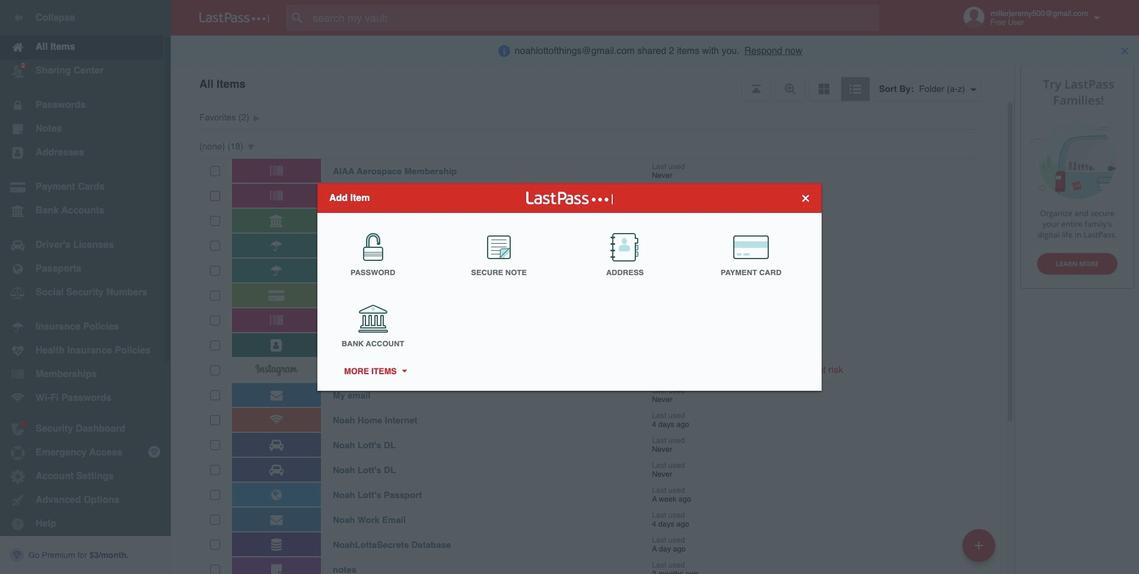Task type: vqa. For each thing, say whether or not it's contained in the screenshot.
password field
no



Task type: describe. For each thing, give the bounding box(es) containing it.
vault options navigation
[[171, 65, 1015, 101]]

caret right image
[[400, 370, 409, 373]]

main navigation navigation
[[0, 0, 171, 575]]

search my vault text field
[[286, 5, 903, 31]]

lastpass image
[[199, 12, 270, 23]]

new item navigation
[[959, 526, 1003, 575]]

new item image
[[975, 542, 984, 550]]



Task type: locate. For each thing, give the bounding box(es) containing it.
Search search field
[[286, 5, 903, 31]]

dialog
[[318, 183, 822, 391]]

main content main content
[[171, 101, 1006, 575]]



